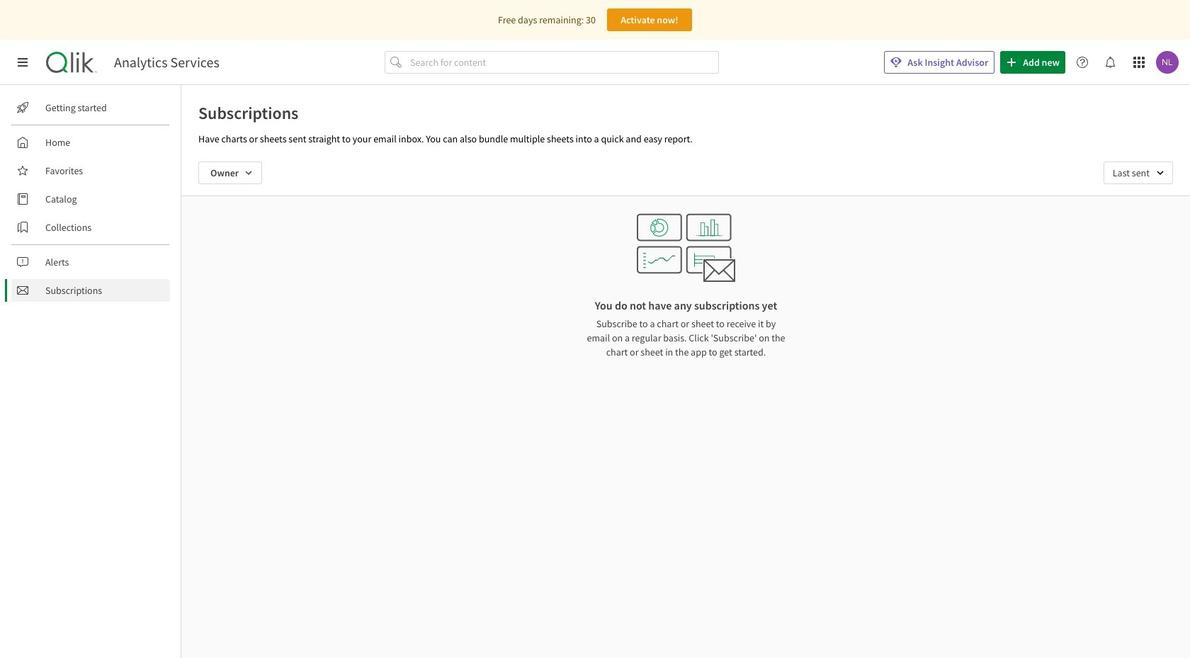 Task type: describe. For each thing, give the bounding box(es) containing it.
none field inside the filters region
[[1104, 162, 1173, 184]]

close sidebar menu image
[[17, 57, 28, 68]]

analytics services element
[[114, 54, 220, 71]]

Search for content text field
[[407, 51, 719, 74]]

noah lott image
[[1156, 51, 1179, 74]]



Task type: vqa. For each thing, say whether or not it's contained in the screenshot.
Analytics Services element
yes



Task type: locate. For each thing, give the bounding box(es) containing it.
navigation pane element
[[0, 91, 181, 307]]

filters region
[[181, 150, 1190, 196]]

None field
[[1104, 162, 1173, 184]]



